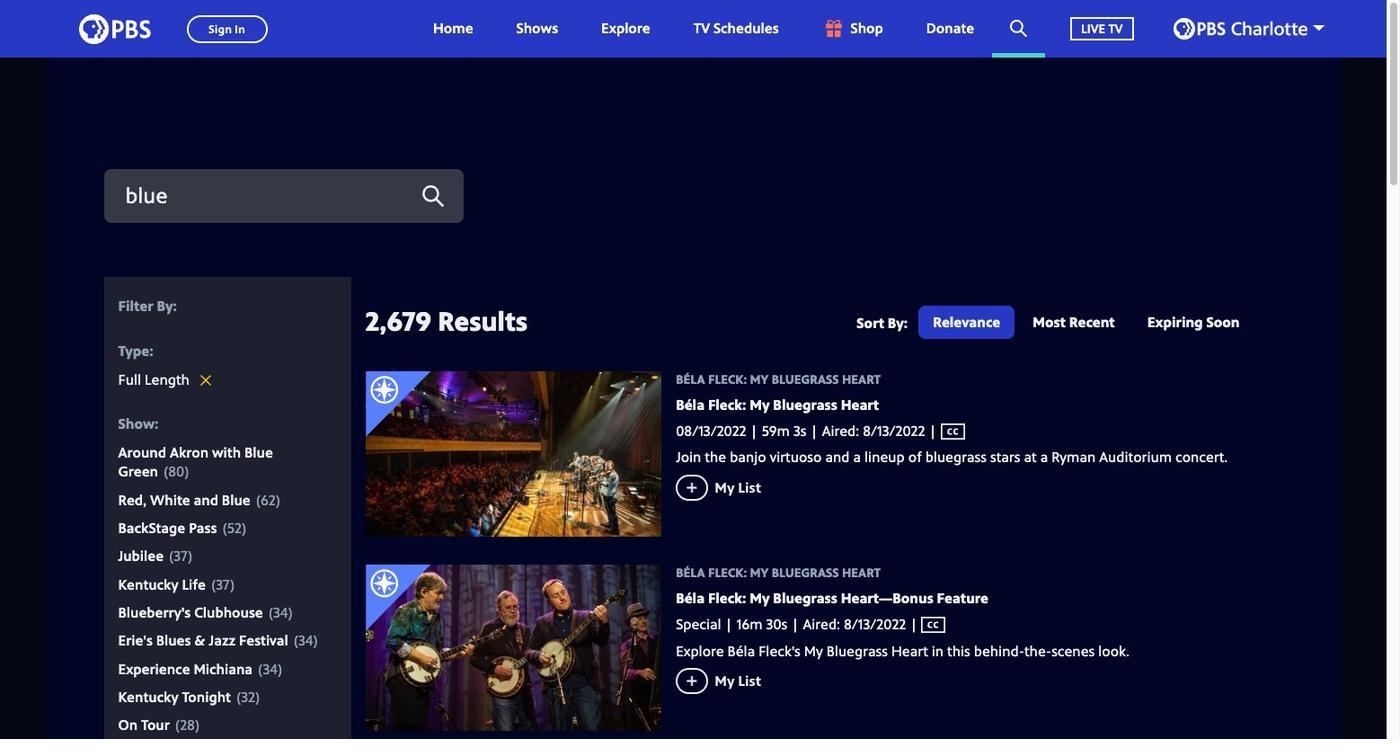 Task type: describe. For each thing, give the bounding box(es) containing it.
( right tour
[[175, 715, 180, 735]]

and inside red, white and blue ( 62 ) backstage pass ( 52 ) jubilee ( 37 ) kentucky life ( 37 ) blueberry's clubhouse ( 34 ) erie's blues & jazz festival ( 34 ) experience michiana ( 34 ) kentucky tonight ( 32 ) on tour ( 28 )
[[194, 490, 218, 510]]

relevance
[[933, 312, 1001, 332]]

akron
[[170, 442, 209, 462]]

shop link
[[804, 0, 902, 58]]

home link
[[415, 0, 491, 58]]

2 fleck: from the top
[[708, 394, 747, 414]]

0 vertical spatial 34
[[273, 603, 288, 622]]

banjo
[[730, 447, 767, 467]]

donate
[[927, 18, 975, 38]]

( right pass
[[222, 518, 227, 538]]

1 vertical spatial 34
[[299, 631, 313, 650]]

red, white and blue ( 62 ) backstage pass ( 52 ) jubilee ( 37 ) kentucky life ( 37 ) blueberry's clubhouse ( 34 ) erie's blues & jazz festival ( 34 ) experience michiana ( 34 ) kentucky tonight ( 32 ) on tour ( 28 )
[[118, 490, 318, 735]]

( up festival
[[269, 603, 273, 622]]

behind-
[[974, 641, 1025, 661]]

16m
[[737, 614, 763, 634]]

concert.
[[1176, 447, 1228, 467]]

shows link
[[499, 0, 576, 58]]

backstage
[[118, 518, 185, 538]]

1 horizontal spatial 37
[[216, 574, 230, 594]]

0 vertical spatial and
[[826, 447, 850, 467]]

the
[[705, 447, 727, 467]]

explore link
[[584, 0, 669, 58]]

tv schedules
[[694, 18, 779, 38]]

28
[[180, 715, 195, 735]]

aired: for bluegrass
[[803, 614, 841, 634]]

jubilee
[[118, 546, 164, 566]]

shop
[[851, 18, 884, 38]]

jazz
[[209, 631, 236, 650]]

&
[[195, 631, 205, 650]]

| left 59m
[[750, 421, 759, 441]]

blueberry's
[[118, 603, 191, 622]]

green
[[118, 462, 158, 481]]

type
[[118, 340, 149, 360]]

donate link
[[909, 0, 993, 58]]

tonight
[[182, 687, 231, 707]]

béla fleck: my bluegrass heart image
[[366, 371, 662, 537]]

at
[[1025, 447, 1037, 467]]

stars
[[991, 447, 1021, 467]]

( 80 )
[[164, 462, 189, 481]]

live tv
[[1082, 19, 1123, 37]]

30s
[[767, 614, 788, 634]]

heart—bonus
[[841, 588, 934, 608]]

red,
[[118, 490, 147, 510]]

this
[[948, 641, 971, 661]]

michiana
[[194, 659, 253, 679]]

2,679 results
[[366, 302, 528, 339]]

heart down sort
[[842, 370, 881, 388]]

around akron with blue green
[[118, 442, 273, 481]]

white
[[150, 490, 190, 510]]

( right jubilee
[[169, 546, 174, 566]]

tour
[[141, 715, 170, 735]]

béla fleck: my bluegrass heart—bonus feature link
[[676, 588, 989, 608]]

show
[[118, 413, 155, 433]]

expiring
[[1148, 312, 1204, 332]]

join the banjo virtuoso and a lineup of bluegrass stars at a ryman auditorium concert.
[[676, 447, 1228, 467]]

live
[[1082, 19, 1106, 37]]

heart inside the béla fleck: my bluegrass heart béla fleck: my bluegrass heart—bonus feature
[[842, 564, 881, 581]]

by: for sort by:
[[888, 313, 908, 333]]

passport image for béla fleck: my bluegrass heart
[[366, 371, 432, 437]]

live tv link
[[1053, 0, 1152, 58]]

full
[[118, 370, 141, 390]]

: for show :
[[155, 413, 159, 433]]

Search search field
[[104, 169, 464, 223]]

recent
[[1070, 312, 1116, 332]]

the-
[[1025, 641, 1052, 661]]

scenes
[[1052, 641, 1095, 661]]

show :
[[118, 413, 159, 433]]

sort
[[857, 313, 885, 333]]

soon
[[1207, 312, 1240, 332]]

heart up the lineup
[[841, 394, 879, 414]]

filter by:
[[118, 296, 177, 316]]

join
[[676, 447, 702, 467]]

on
[[118, 715, 138, 735]]

80
[[168, 462, 185, 481]]

08/13/2022 | 59m 3s | aired: 8/13/2022
[[676, 421, 926, 441]]

2 vertical spatial 34
[[263, 659, 278, 679]]

béla fleck: my bluegrass heart béla fleck: my bluegrass heart
[[676, 370, 881, 414]]

aired: for and
[[822, 421, 860, 441]]

full length
[[118, 370, 190, 390]]

blue for and
[[222, 490, 251, 510]]

virtuoso
[[770, 447, 822, 467]]

around
[[118, 442, 166, 462]]

special
[[676, 614, 722, 634]]

explore béla fleck's my bluegrass heart in this behind-the-scenes look.
[[676, 641, 1130, 661]]

3s
[[794, 421, 807, 441]]

with
[[212, 442, 241, 462]]

closed captions available element for 08/13/2022 | 59m 3s | aired: 8/13/2022
[[926, 421, 965, 441]]

auditorium
[[1100, 447, 1173, 467]]



Task type: locate. For each thing, give the bounding box(es) containing it.
0 horizontal spatial :
[[149, 340, 153, 360]]

1 kentucky from the top
[[118, 574, 178, 594]]

2 a from the left
[[1041, 447, 1049, 467]]

2 béla fleck: my bluegrass heart link from the top
[[676, 394, 879, 414]]

clubhouse
[[194, 603, 263, 622]]

and right virtuoso
[[826, 447, 850, 467]]

2,679
[[366, 302, 432, 339]]

4 fleck: from the top
[[708, 588, 747, 608]]

1 béla fleck: my bluegrass heart link from the top
[[676, 370, 1266, 388]]

closed captions available element for special | 16m 30s | aired: 8/13/2022
[[907, 614, 946, 635]]

béla fleck: my bluegrass heart—bonus feature image
[[366, 565, 662, 731]]

0 horizontal spatial explore
[[602, 18, 651, 38]]

|
[[750, 421, 759, 441], [811, 421, 819, 441], [926, 421, 941, 441], [725, 614, 733, 634], [792, 614, 800, 634], [907, 614, 922, 634]]

(
[[164, 462, 168, 481], [256, 490, 261, 510], [222, 518, 227, 538], [169, 546, 174, 566], [211, 574, 216, 594], [269, 603, 273, 622], [294, 631, 299, 650], [258, 659, 263, 679], [236, 687, 241, 707], [175, 715, 180, 735]]

pbs image
[[79, 9, 151, 49]]

08/13/2022
[[676, 421, 747, 441]]

feature
[[937, 588, 989, 608]]

1 vertical spatial :
[[155, 413, 159, 433]]

aired: down 'béla fleck: my bluegrass heart—bonus feature' link
[[803, 614, 841, 634]]

blue up the 52
[[222, 490, 251, 510]]

1 horizontal spatial a
[[1041, 447, 1049, 467]]

0 horizontal spatial by:
[[157, 296, 177, 316]]

( right "life"
[[211, 574, 216, 594]]

1 horizontal spatial by:
[[888, 313, 908, 333]]

3 béla fleck: my bluegrass heart link from the top
[[676, 564, 1266, 582]]

explore for explore béla fleck's my bluegrass heart in this behind-the-scenes look.
[[676, 641, 724, 661]]

1 passport image from the top
[[366, 371, 432, 437]]

heart left "in"
[[892, 641, 929, 661]]

closed captions available element
[[926, 421, 965, 441], [907, 614, 946, 635]]

béla
[[676, 370, 706, 388], [676, 394, 705, 414], [676, 564, 706, 581], [676, 588, 705, 608], [728, 641, 756, 661]]

closed captions available element up 'join the banjo virtuoso and a lineup of bluegrass stars at a ryman auditorium concert.'
[[926, 421, 965, 441]]

1 vertical spatial aired:
[[803, 614, 841, 634]]

)
[[185, 462, 189, 481], [276, 490, 280, 510], [242, 518, 247, 538], [188, 546, 193, 566], [230, 574, 235, 594], [288, 603, 293, 622], [313, 631, 318, 650], [278, 659, 283, 679], [255, 687, 260, 707], [195, 715, 200, 735]]

by: for filter by:
[[157, 296, 177, 316]]

béla fleck: my bluegrass heart link
[[676, 370, 1266, 388], [676, 394, 879, 414], [676, 564, 1266, 582]]

full length button
[[118, 370, 211, 390]]

0 vertical spatial kentucky
[[118, 574, 178, 594]]

8/13/2022 up the lineup
[[863, 421, 926, 441]]

: up the "full length"
[[149, 340, 153, 360]]

37
[[174, 546, 188, 566], [216, 574, 230, 594]]

kentucky
[[118, 574, 178, 594], [118, 687, 178, 707]]

length
[[145, 370, 190, 390]]

a right at at the bottom
[[1041, 447, 1049, 467]]

| right the 30s
[[792, 614, 800, 634]]

0 vertical spatial explore
[[602, 18, 651, 38]]

passport image
[[366, 371, 432, 437], [366, 565, 432, 631]]

festival
[[239, 631, 288, 650]]

1 a from the left
[[854, 447, 861, 467]]

ryman
[[1052, 447, 1096, 467]]

8/13/2022 for heart
[[844, 614, 907, 634]]

a left the lineup
[[854, 447, 861, 467]]

by:
[[157, 296, 177, 316], [888, 313, 908, 333]]

search image
[[1011, 20, 1028, 37]]

0 vertical spatial :
[[149, 340, 153, 360]]

of
[[909, 447, 922, 467]]

schedules
[[714, 18, 779, 38]]

bluegrass
[[772, 370, 839, 388], [774, 394, 838, 414], [772, 564, 839, 581], [774, 588, 838, 608], [827, 641, 888, 661]]

blues
[[156, 631, 191, 650]]

béla fleck: my bluegrass heart link up 59m
[[676, 394, 879, 414]]

most
[[1033, 312, 1066, 332]]

tv
[[694, 18, 710, 38], [1109, 19, 1123, 37]]

life
[[182, 574, 206, 594]]

béla fleck: my bluegrass heart link up feature
[[676, 564, 1266, 582]]

type :
[[118, 340, 153, 360]]

heart up heart—bonus at bottom right
[[842, 564, 881, 581]]

0 vertical spatial béla fleck: my bluegrass heart link
[[676, 370, 1266, 388]]

62
[[261, 490, 276, 510]]

lineup
[[865, 447, 905, 467]]

tv inside live tv link
[[1109, 19, 1123, 37]]

0 vertical spatial closed captions available element
[[926, 421, 965, 441]]

1 horizontal spatial :
[[155, 413, 159, 433]]

1 fleck: from the top
[[709, 370, 747, 388]]

2 vertical spatial béla fleck: my bluegrass heart link
[[676, 564, 1266, 582]]

1 vertical spatial explore
[[676, 641, 724, 661]]

kentucky down experience
[[118, 687, 178, 707]]

explore inside "explore" link
[[602, 18, 651, 38]]

bluegrass
[[926, 447, 987, 467]]

results
[[438, 302, 528, 339]]

erie's
[[118, 631, 153, 650]]

most recent
[[1033, 312, 1116, 332]]

in
[[932, 641, 944, 661]]

3 fleck: from the top
[[709, 564, 747, 581]]

experience
[[118, 659, 190, 679]]

explore right shows
[[602, 18, 651, 38]]

passport image for béla fleck: my bluegrass heart—bonus feature
[[366, 565, 432, 631]]

blue inside red, white and blue ( 62 ) backstage pass ( 52 ) jubilee ( 37 ) kentucky life ( 37 ) blueberry's clubhouse ( 34 ) erie's blues & jazz festival ( 34 ) experience michiana ( 34 ) kentucky tonight ( 32 ) on tour ( 28 )
[[222, 490, 251, 510]]

explore down "special"
[[676, 641, 724, 661]]

34 right festival
[[299, 631, 313, 650]]

filter
[[118, 296, 153, 316]]

kentucky up blueberry's
[[118, 574, 178, 594]]

blue for with
[[245, 442, 273, 462]]

( right festival
[[294, 631, 299, 650]]

home
[[433, 18, 473, 38]]

béla fleck: my bluegrass heart link down relevance
[[676, 370, 1266, 388]]

8/13/2022 down heart—bonus at bottom right
[[844, 614, 907, 634]]

1 vertical spatial closed captions available element
[[907, 614, 946, 635]]

blue
[[245, 442, 273, 462], [222, 490, 251, 510]]

fleck's
[[759, 641, 801, 661]]

34 down festival
[[263, 659, 278, 679]]

( down around akron with blue green
[[256, 490, 261, 510]]

52
[[227, 518, 242, 538]]

32
[[241, 687, 255, 707]]

: for type :
[[149, 340, 153, 360]]

1 vertical spatial and
[[194, 490, 218, 510]]

1 vertical spatial 8/13/2022
[[844, 614, 907, 634]]

0 vertical spatial 37
[[174, 546, 188, 566]]

closed captions available element up "in"
[[907, 614, 946, 635]]

1 vertical spatial béla fleck: my bluegrass heart link
[[676, 394, 879, 414]]

: up around
[[155, 413, 159, 433]]

0 horizontal spatial tv
[[694, 18, 710, 38]]

pbs charlotte image
[[1174, 18, 1308, 40]]

( down michiana
[[236, 687, 241, 707]]

0 horizontal spatial 37
[[174, 546, 188, 566]]

1 vertical spatial 37
[[216, 574, 230, 594]]

( right green
[[164, 462, 168, 481]]

( down festival
[[258, 659, 263, 679]]

and up pass
[[194, 490, 218, 510]]

37 up "life"
[[174, 546, 188, 566]]

2 passport image from the top
[[366, 565, 432, 631]]

1 horizontal spatial explore
[[676, 641, 724, 661]]

expiring soon
[[1148, 312, 1240, 332]]

shows
[[517, 18, 558, 38]]

by: right sort
[[888, 313, 908, 333]]

béla fleck: my bluegrass heart link for heart—bonus
[[676, 564, 1266, 582]]

blue right with
[[245, 442, 273, 462]]

blue inside around akron with blue green
[[245, 442, 273, 462]]

tv left schedules
[[694, 18, 710, 38]]

by: right filter
[[157, 296, 177, 316]]

| up the explore béla fleck's my bluegrass heart in this behind-the-scenes look. at the bottom
[[907, 614, 922, 634]]

explore for explore
[[602, 18, 651, 38]]

8/13/2022
[[863, 421, 926, 441], [844, 614, 907, 634]]

look.
[[1099, 641, 1130, 661]]

1 vertical spatial kentucky
[[118, 687, 178, 707]]

| right "3s"
[[811, 421, 819, 441]]

0 vertical spatial aired:
[[822, 421, 860, 441]]

:
[[149, 340, 153, 360], [155, 413, 159, 433]]

1 vertical spatial blue
[[222, 490, 251, 510]]

special | 16m 30s | aired: 8/13/2022
[[676, 614, 907, 634]]

tv right live
[[1109, 19, 1123, 37]]

8/13/2022 for a
[[863, 421, 926, 441]]

pass
[[189, 518, 217, 538]]

heart
[[842, 370, 881, 388], [841, 394, 879, 414], [842, 564, 881, 581], [892, 641, 929, 661]]

37 up clubhouse
[[216, 574, 230, 594]]

1 horizontal spatial and
[[826, 447, 850, 467]]

0 horizontal spatial and
[[194, 490, 218, 510]]

aired:
[[822, 421, 860, 441], [803, 614, 841, 634]]

0 horizontal spatial a
[[854, 447, 861, 467]]

59m
[[762, 421, 790, 441]]

explore
[[602, 18, 651, 38], [676, 641, 724, 661]]

1 vertical spatial passport image
[[366, 565, 432, 631]]

aired: right "3s"
[[822, 421, 860, 441]]

34 up festival
[[273, 603, 288, 622]]

1 horizontal spatial tv
[[1109, 19, 1123, 37]]

| up 'join the banjo virtuoso and a lineup of bluegrass stars at a ryman auditorium concert.'
[[926, 421, 941, 441]]

0 vertical spatial passport image
[[366, 371, 432, 437]]

sort by:
[[857, 313, 908, 333]]

béla fleck: my bluegrass heart béla fleck: my bluegrass heart—bonus feature
[[676, 564, 989, 608]]

0 vertical spatial blue
[[245, 442, 273, 462]]

béla fleck: my bluegrass heart link for heart
[[676, 370, 1266, 388]]

| left 16m
[[725, 614, 733, 634]]

2 kentucky from the top
[[118, 687, 178, 707]]

my
[[750, 370, 769, 388], [750, 394, 770, 414], [750, 564, 769, 581], [750, 588, 770, 608], [805, 641, 823, 661]]

0 vertical spatial 8/13/2022
[[863, 421, 926, 441]]

tv schedules link
[[676, 0, 797, 58]]



Task type: vqa. For each thing, say whether or not it's contained in the screenshot.
Video thumbnail: World on Fire Women of World on Fire at the left bottom of page
no



